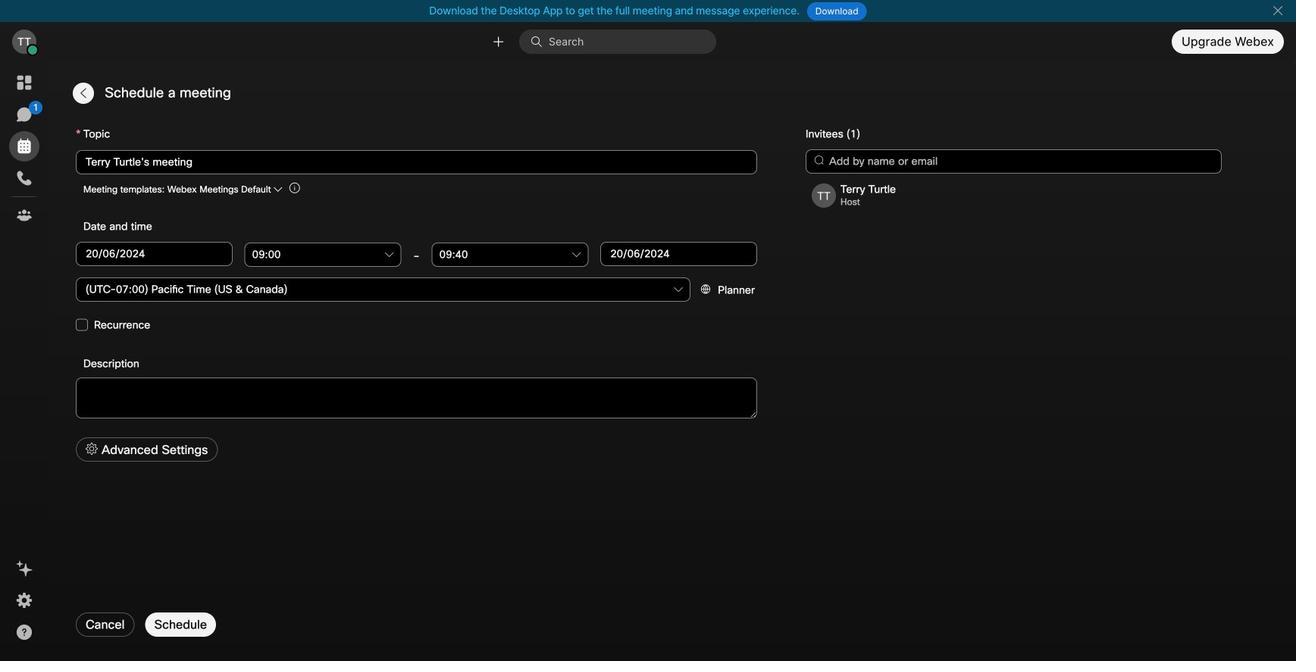 Task type: describe. For each thing, give the bounding box(es) containing it.
webex tab list
[[9, 67, 42, 231]]

1 horizontal spatial wrapper image
[[531, 36, 549, 48]]

meetings image
[[15, 137, 33, 155]]

calls image
[[15, 169, 33, 187]]

connect people image
[[491, 34, 506, 49]]

settings image
[[15, 592, 33, 610]]

help image
[[15, 623, 33, 642]]

teams, has no new notifications image
[[15, 206, 33, 224]]

dashboard image
[[15, 74, 33, 92]]

wrapper image
[[15, 105, 33, 124]]

cancel_16 image
[[1273, 5, 1285, 17]]

what's new image
[[15, 560, 33, 578]]



Task type: vqa. For each thing, say whether or not it's contained in the screenshot.
Webex tab list
yes



Task type: locate. For each thing, give the bounding box(es) containing it.
navigation
[[0, 61, 49, 661]]

0 horizontal spatial wrapper image
[[27, 45, 38, 56]]

wrapper image
[[531, 36, 549, 48], [27, 45, 38, 56]]

wrapper image up dashboard icon
[[27, 45, 38, 56]]

wrapper image right connect people image on the left of the page
[[531, 36, 549, 48]]



